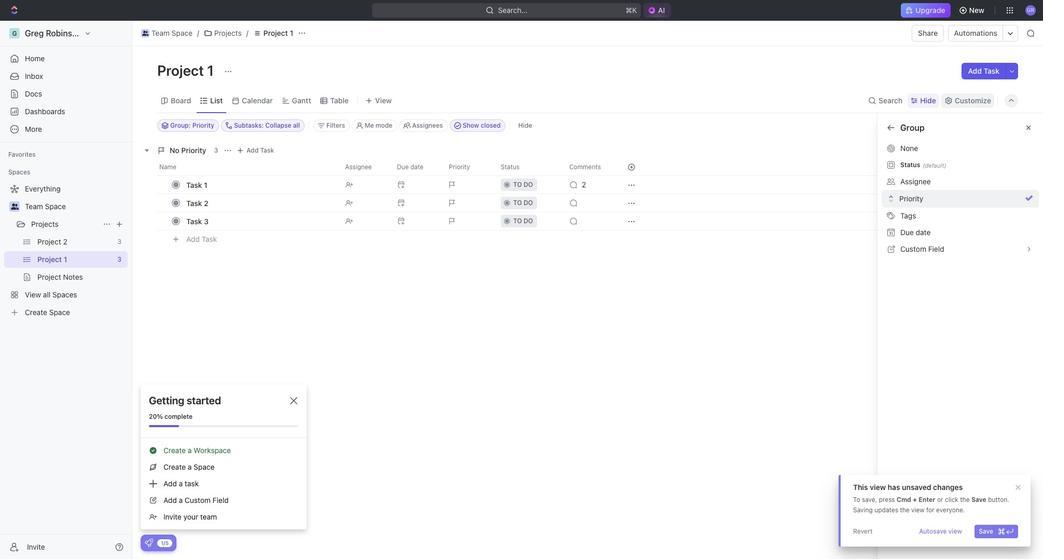 Task type: vqa. For each thing, say whether or not it's contained in the screenshot.
The Task Name "text box"
no



Task type: describe. For each thing, give the bounding box(es) containing it.
settings
[[920, 181, 947, 190]]

add up customize button
[[968, 66, 982, 75]]

date inside dropdown button
[[411, 163, 424, 171]]

table
[[330, 96, 349, 105]]

save inside 'button'
[[979, 527, 993, 535]]

new
[[969, 6, 985, 15]]

due date button
[[884, 224, 1037, 241]]

priority button
[[884, 190, 1037, 208]]

1 horizontal spatial team space link
[[139, 27, 195, 39]]

comments
[[569, 163, 601, 171]]

favorites button
[[4, 148, 40, 161]]

hide inside dropdown button
[[920, 96, 936, 105]]

0 horizontal spatial add task button
[[182, 233, 221, 246]]

group: priority
[[170, 121, 214, 129]]

due date inside button
[[901, 228, 931, 237]]

to do for task 3
[[513, 217, 533, 225]]

cmd
[[897, 496, 911, 503]]

2 horizontal spatial add task button
[[962, 63, 1006, 79]]

this
[[853, 483, 868, 492]]

list link
[[208, 93, 223, 108]]

view for view
[[375, 96, 392, 105]]

+
[[913, 496, 917, 503]]

gr button
[[1023, 2, 1039, 19]]

onboarding checklist button element
[[145, 539, 153, 547]]

has
[[888, 483, 900, 492]]

1 inside 'tree'
[[64, 255, 67, 264]]

tree inside sidebar navigation
[[4, 181, 128, 321]]

do for ‎task 2
[[524, 199, 533, 207]]

favorites
[[8, 151, 36, 158]]

project 1 inside 'tree'
[[37, 255, 67, 264]]

tags button
[[884, 208, 1037, 224]]

search...
[[498, 6, 527, 15]]

comments button
[[563, 159, 615, 175]]

1 / from the left
[[197, 29, 199, 37]]

save button
[[975, 525, 1018, 538]]

spaces inside 'tree'
[[52, 290, 77, 299]]

updates
[[875, 506, 898, 514]]

to for ‎task 2
[[513, 199, 522, 207]]

team space inside 'tree'
[[25, 202, 66, 211]]

1 horizontal spatial view
[[911, 506, 925, 514]]

a for task
[[179, 479, 183, 488]]

me mode button
[[352, 119, 397, 132]]

create for create a space
[[163, 462, 186, 471]]

task down ‎task 2
[[186, 217, 202, 226]]

create for create space
[[25, 308, 47, 317]]

date inside button
[[916, 228, 931, 237]]

board
[[171, 96, 191, 105]]

started
[[187, 394, 221, 406]]

view button
[[362, 93, 396, 108]]

‎task 2
[[186, 199, 208, 207]]

due inside dropdown button
[[397, 163, 409, 171]]

filters button
[[313, 119, 350, 132]]

task 3 link
[[184, 214, 337, 229]]

docs link
[[4, 86, 128, 102]]

to do for ‎task 2
[[513, 199, 533, 207]]

task up customize button
[[984, 66, 1000, 75]]

status button
[[495, 159, 563, 175]]

none button
[[884, 140, 1037, 157]]

add left task
[[163, 479, 177, 488]]

task 3
[[186, 217, 209, 226]]

a for workspace
[[188, 446, 192, 455]]

add down task 3
[[186, 234, 200, 243]]

enter
[[919, 496, 936, 503]]

0 horizontal spatial custom
[[185, 496, 211, 505]]

1 horizontal spatial projects link
[[201, 27, 244, 39]]

add a custom field
[[163, 496, 229, 505]]

autosave
[[919, 527, 947, 535]]

1 horizontal spatial all
[[293, 121, 300, 129]]

1 vertical spatial team space link
[[25, 198, 126, 215]]

add a task
[[163, 479, 199, 488]]

for
[[926, 506, 935, 514]]

show closed
[[463, 121, 501, 129]]

custom inside 'dropdown button'
[[901, 244, 926, 253]]

1 group from the top
[[901, 123, 925, 132]]

a for custom
[[179, 496, 183, 505]]

create space link
[[4, 304, 126, 321]]

team inside 'tree'
[[25, 202, 43, 211]]

revert
[[853, 527, 873, 535]]

do for ‎task 1
[[524, 181, 533, 188]]

task
[[185, 479, 199, 488]]

close image
[[290, 397, 297, 404]]

1 horizontal spatial add task
[[247, 146, 274, 154]]

project 2
[[37, 237, 67, 246]]

automations button
[[949, 25, 1003, 41]]

home link
[[4, 50, 128, 67]]

more settings
[[901, 181, 947, 190]]

priority inside button
[[899, 194, 923, 203]]

share
[[918, 29, 938, 37]]

button.
[[988, 496, 1009, 503]]

to for task 3
[[513, 217, 522, 225]]

projects inside 'tree'
[[31, 220, 59, 228]]

(default)
[[923, 162, 947, 168]]

customize for customize list
[[888, 123, 930, 132]]

greg
[[25, 29, 44, 38]]

create a workspace
[[163, 446, 231, 455]]

project for "project 2" link
[[37, 237, 61, 246]]

workspace for create a workspace
[[194, 446, 231, 455]]

add task for the right add task "button"
[[968, 66, 1000, 75]]

filters
[[326, 121, 345, 129]]

no priority
[[170, 146, 206, 154]]

list options
[[901, 165, 939, 173]]

more settings button
[[884, 178, 1037, 194]]

⌘k
[[626, 6, 637, 15]]

g
[[12, 29, 17, 37]]

unsaved
[[902, 483, 931, 492]]

0 vertical spatial spaces
[[8, 168, 30, 176]]

status (default)
[[901, 161, 947, 169]]

task down task 3
[[202, 234, 217, 243]]

user group image inside team space link
[[142, 31, 149, 36]]

calendar
[[242, 96, 273, 105]]

project notes link
[[37, 269, 126, 285]]

name button
[[157, 159, 339, 175]]

3 inside task 3 link
[[204, 217, 209, 226]]

your
[[184, 512, 198, 521]]

press
[[879, 496, 895, 503]]

view button
[[362, 88, 396, 113]]

dashboards link
[[4, 103, 128, 120]]

everyone.
[[936, 506, 965, 514]]

autosave view
[[919, 527, 962, 535]]

dashboards
[[25, 107, 65, 116]]

docs
[[25, 89, 42, 98]]

sidebar navigation
[[0, 21, 134, 559]]

customize list
[[888, 123, 946, 132]]

priority inside dropdown button
[[449, 163, 470, 171]]

hide button
[[908, 93, 939, 108]]

list inside button
[[901, 165, 913, 173]]

subtasks:
[[234, 121, 264, 129]]

1 horizontal spatial project 1 link
[[251, 27, 296, 39]]

name
[[159, 163, 176, 171]]

project for project 1 'link' in 'tree'
[[37, 255, 62, 264]]

closed
[[481, 121, 501, 129]]

show closed button
[[450, 119, 505, 132]]

1 horizontal spatial projects
[[214, 29, 242, 37]]

revert button
[[849, 525, 877, 538]]

list options button
[[884, 161, 1037, 178]]

1 horizontal spatial add task button
[[234, 144, 278, 157]]

assignees button
[[399, 119, 448, 132]]



Task type: locate. For each thing, give the bounding box(es) containing it.
to do button
[[495, 175, 563, 194], [495, 194, 563, 212], [495, 212, 563, 230]]

0 vertical spatial view
[[375, 96, 392, 105]]

2 vertical spatial create
[[163, 462, 186, 471]]

3 down ‎task 2
[[204, 217, 209, 226]]

0 horizontal spatial projects
[[31, 220, 59, 228]]

field
[[928, 244, 944, 253], [213, 496, 229, 505]]

add task up customize button
[[968, 66, 1000, 75]]

task down the subtasks: collapse all
[[260, 146, 274, 154]]

more inside button
[[901, 181, 918, 190]]

assignee inside button
[[901, 177, 931, 186]]

0 vertical spatial team space
[[152, 29, 192, 37]]

2 button
[[563, 175, 615, 194]]

1 horizontal spatial date
[[916, 228, 931, 237]]

2 ‎task from the top
[[186, 199, 202, 207]]

add task up name dropdown button
[[247, 146, 274, 154]]

date up the custom field
[[916, 228, 931, 237]]

hide button
[[514, 119, 536, 132]]

greg robinson's workspace, , element
[[9, 28, 20, 38]]

0 horizontal spatial due
[[397, 163, 409, 171]]

‎task for ‎task 2
[[186, 199, 202, 207]]

0 vertical spatial 2
[[582, 180, 586, 189]]

more for more
[[25, 125, 42, 133]]

due date up the custom field
[[901, 228, 931, 237]]

assignee inside dropdown button
[[345, 163, 372, 171]]

assignee button
[[339, 159, 391, 175]]

search button
[[865, 93, 906, 108]]

0 horizontal spatial due date
[[397, 163, 424, 171]]

1 horizontal spatial field
[[928, 244, 944, 253]]

view all spaces link
[[4, 287, 126, 303]]

2 up project notes at the left of page
[[63, 237, 67, 246]]

1 horizontal spatial the
[[960, 496, 970, 503]]

1 ‎task from the top
[[186, 180, 202, 189]]

onboarding checklist button image
[[145, 539, 153, 547]]

Search tasks... text field
[[914, 118, 1018, 133]]

workspace for greg robinson's workspace
[[91, 29, 134, 38]]

date down assignees button
[[411, 163, 424, 171]]

0 vertical spatial do
[[524, 181, 533, 188]]

3 to from the top
[[513, 217, 522, 225]]

0 horizontal spatial /
[[197, 29, 199, 37]]

1 vertical spatial team space
[[25, 202, 66, 211]]

the right click
[[960, 496, 970, 503]]

collapse
[[265, 121, 291, 129]]

customize
[[955, 96, 991, 105], [888, 123, 930, 132]]

new button
[[955, 2, 991, 19]]

gantt link
[[290, 93, 311, 108]]

0 vertical spatial team space link
[[139, 27, 195, 39]]

saving
[[853, 506, 873, 514]]

2 vertical spatial to do
[[513, 217, 533, 225]]

none
[[901, 144, 918, 153]]

0 vertical spatial project 1
[[264, 29, 293, 37]]

view down the +
[[911, 506, 925, 514]]

view up create space
[[25, 290, 41, 299]]

more for more settings
[[901, 181, 918, 190]]

1 to do button from the top
[[495, 175, 563, 194]]

2 group from the top
[[901, 240, 921, 249]]

more
[[25, 125, 42, 133], [901, 181, 918, 190]]

everything link
[[4, 181, 126, 197]]

save down the 'button.'
[[979, 527, 993, 535]]

save,
[[862, 496, 877, 503]]

create up create a space
[[163, 446, 186, 455]]

spaces down favorites button
[[8, 168, 30, 176]]

0 horizontal spatial the
[[900, 506, 910, 514]]

1 vertical spatial view
[[911, 506, 925, 514]]

project for project notes link
[[37, 272, 61, 281]]

view all spaces
[[25, 290, 77, 299]]

‎task inside ‎task 1 'link'
[[186, 180, 202, 189]]

subtasks: collapse all
[[234, 121, 300, 129]]

1 horizontal spatial user group image
[[142, 31, 149, 36]]

status inside dropdown button
[[501, 163, 520, 171]]

invite for invite
[[27, 542, 45, 551]]

0 vertical spatial create
[[25, 308, 47, 317]]

1 horizontal spatial spaces
[[52, 290, 77, 299]]

me mode
[[365, 121, 393, 129]]

list up group: priority
[[210, 96, 223, 105]]

2 do from the top
[[524, 199, 533, 207]]

1 horizontal spatial team
[[152, 29, 170, 37]]

3 to do button from the top
[[495, 212, 563, 230]]

1 to from the top
[[513, 181, 522, 188]]

1 vertical spatial due
[[901, 228, 914, 237]]

view inside button
[[949, 527, 962, 535]]

1 vertical spatial project 1
[[157, 62, 217, 79]]

me
[[365, 121, 374, 129]]

create for create a workspace
[[163, 446, 186, 455]]

1 vertical spatial date
[[916, 228, 931, 237]]

more down list options at the right top of page
[[901, 181, 918, 190]]

0 horizontal spatial projects link
[[31, 216, 99, 233]]

add task for add task "button" to the left
[[186, 234, 217, 243]]

2 horizontal spatial 2
[[582, 180, 586, 189]]

status for status
[[501, 163, 520, 171]]

2 to do button from the top
[[495, 194, 563, 212]]

projects
[[214, 29, 242, 37], [31, 220, 59, 228]]

add up name dropdown button
[[247, 146, 259, 154]]

gantt
[[292, 96, 311, 105]]

0 vertical spatial add task
[[968, 66, 1000, 75]]

0 horizontal spatial view
[[870, 483, 886, 492]]

1 vertical spatial projects
[[31, 220, 59, 228]]

3 up project notes link
[[117, 255, 121, 263]]

a up task
[[188, 462, 192, 471]]

0 horizontal spatial workspace
[[91, 29, 134, 38]]

custom down tags at the right top
[[901, 244, 926, 253]]

0 horizontal spatial status
[[501, 163, 520, 171]]

team space
[[152, 29, 192, 37], [25, 202, 66, 211]]

20% complete
[[149, 413, 193, 420]]

1 vertical spatial custom
[[185, 496, 211, 505]]

view for autosave
[[949, 527, 962, 535]]

add task down task 3
[[186, 234, 217, 243]]

1 vertical spatial save
[[979, 527, 993, 535]]

1 horizontal spatial due date
[[901, 228, 931, 237]]

save left the 'button.'
[[972, 496, 987, 503]]

2 inside 'tree'
[[63, 237, 67, 246]]

0 vertical spatial projects
[[214, 29, 242, 37]]

view up mode
[[375, 96, 392, 105]]

1 vertical spatial projects link
[[31, 216, 99, 233]]

2 horizontal spatial project 1
[[264, 29, 293, 37]]

more down dashboards
[[25, 125, 42, 133]]

2 to from the top
[[513, 199, 522, 207]]

tree
[[4, 181, 128, 321]]

1 vertical spatial add task
[[247, 146, 274, 154]]

create inside sidebar navigation
[[25, 308, 47, 317]]

tree containing everything
[[4, 181, 128, 321]]

1 horizontal spatial project 1
[[157, 62, 217, 79]]

due
[[397, 163, 409, 171], [901, 228, 914, 237]]

custom
[[901, 244, 926, 253], [185, 496, 211, 505]]

add task button up customize button
[[962, 63, 1006, 79]]

0 horizontal spatial add task
[[186, 234, 217, 243]]

due down tags at the right top
[[901, 228, 914, 237]]

customize for customize
[[955, 96, 991, 105]]

project 1 link inside 'tree'
[[37, 251, 113, 268]]

add task button up name dropdown button
[[234, 144, 278, 157]]

custom field button
[[884, 241, 1037, 257]]

0 horizontal spatial user group image
[[11, 203, 18, 210]]

3 right no priority
[[214, 146, 218, 154]]

0 horizontal spatial all
[[43, 290, 50, 299]]

1 vertical spatial team
[[25, 202, 43, 211]]

view for this
[[870, 483, 886, 492]]

list down customize list
[[901, 144, 913, 153]]

1 vertical spatial the
[[900, 506, 910, 514]]

2 for project 2
[[63, 237, 67, 246]]

getting started
[[149, 394, 221, 406]]

home
[[25, 54, 45, 63]]

mode
[[376, 121, 393, 129]]

view down everyone.
[[949, 527, 962, 535]]

the
[[960, 496, 970, 503], [900, 506, 910, 514]]

upgrade
[[916, 6, 945, 15]]

customize inside button
[[955, 96, 991, 105]]

a down add a task
[[179, 496, 183, 505]]

add down add a task
[[163, 496, 177, 505]]

view inside view all spaces link
[[25, 290, 41, 299]]

status right priority dropdown button
[[501, 163, 520, 171]]

0 vertical spatial all
[[293, 121, 300, 129]]

0 horizontal spatial team space
[[25, 202, 66, 211]]

list up none button
[[932, 123, 946, 132]]

the down cmd
[[900, 506, 910, 514]]

status for status (default)
[[901, 161, 920, 169]]

0 horizontal spatial project 1
[[37, 255, 67, 264]]

create
[[25, 308, 47, 317], [163, 446, 186, 455], [163, 462, 186, 471]]

share button
[[912, 25, 944, 42]]

a left task
[[179, 479, 183, 488]]

search
[[879, 96, 903, 105]]

2 horizontal spatial view
[[949, 527, 962, 535]]

autosave view button
[[915, 525, 967, 538]]

0 horizontal spatial hide
[[518, 121, 532, 129]]

workspace right robinson's
[[91, 29, 134, 38]]

1 horizontal spatial assignee
[[901, 177, 931, 186]]

team
[[200, 512, 217, 521]]

a for space
[[188, 462, 192, 471]]

inbox
[[25, 72, 43, 80]]

1 to do from the top
[[513, 181, 533, 188]]

3 do from the top
[[524, 217, 533, 225]]

options
[[915, 165, 939, 173]]

due inside button
[[901, 228, 914, 237]]

view for view all spaces
[[25, 290, 41, 299]]

0 vertical spatial team
[[152, 29, 170, 37]]

automations
[[954, 29, 998, 37]]

status
[[901, 161, 920, 169], [501, 163, 520, 171]]

1 horizontal spatial customize
[[955, 96, 991, 105]]

‎task up ‎task 2
[[186, 180, 202, 189]]

0 vertical spatial customize
[[955, 96, 991, 105]]

upgrade link
[[901, 3, 951, 18]]

0 vertical spatial ‎task
[[186, 180, 202, 189]]

list
[[210, 96, 223, 105], [932, 123, 946, 132], [901, 144, 913, 153], [901, 165, 913, 173]]

custom field
[[901, 244, 944, 253]]

assignee down list options at the right top of page
[[901, 177, 931, 186]]

1 do from the top
[[524, 181, 533, 188]]

2
[[582, 180, 586, 189], [204, 199, 208, 207], [63, 237, 67, 246]]

assignee button
[[884, 173, 1037, 190]]

1 vertical spatial hide
[[518, 121, 532, 129]]

0 horizontal spatial spaces
[[8, 168, 30, 176]]

user group image
[[142, 31, 149, 36], [11, 203, 18, 210]]

due date down assignees button
[[397, 163, 424, 171]]

to do button for ‎task 1
[[495, 175, 563, 194]]

to do button for ‎task 2
[[495, 194, 563, 212]]

user group image inside 'tree'
[[11, 203, 18, 210]]

list left options
[[901, 165, 913, 173]]

gr
[[1027, 7, 1035, 13]]

0 vertical spatial add task button
[[962, 63, 1006, 79]]

a up create a space
[[188, 446, 192, 455]]

0 horizontal spatial team space link
[[25, 198, 126, 215]]

2 inside dropdown button
[[582, 180, 586, 189]]

group down tags at the right top
[[901, 240, 921, 249]]

hide
[[920, 96, 936, 105], [518, 121, 532, 129]]

spaces up the create space link at the bottom
[[52, 290, 77, 299]]

customize up search tasks... text box
[[955, 96, 991, 105]]

space
[[172, 29, 192, 37], [45, 202, 66, 211], [49, 308, 70, 317], [194, 462, 215, 471]]

invite for invite your team
[[163, 512, 182, 521]]

hide right closed
[[518, 121, 532, 129]]

0 vertical spatial due
[[397, 163, 409, 171]]

changes
[[933, 483, 963, 492]]

‎task 1 link
[[184, 177, 337, 192]]

create down view all spaces
[[25, 308, 47, 317]]

0 vertical spatial user group image
[[142, 31, 149, 36]]

to do for ‎task 1
[[513, 181, 533, 188]]

1 vertical spatial do
[[524, 199, 533, 207]]

group up 'none'
[[901, 123, 925, 132]]

save
[[972, 496, 987, 503], [979, 527, 993, 535]]

0 horizontal spatial team
[[25, 202, 43, 211]]

0 horizontal spatial field
[[213, 496, 229, 505]]

0 vertical spatial project 1 link
[[251, 27, 296, 39]]

more inside dropdown button
[[25, 125, 42, 133]]

0 vertical spatial due date
[[397, 163, 424, 171]]

0 vertical spatial save
[[972, 496, 987, 503]]

2 vertical spatial 2
[[63, 237, 67, 246]]

‎task
[[186, 180, 202, 189], [186, 199, 202, 207]]

2 / from the left
[[246, 29, 248, 37]]

view up save,
[[870, 483, 886, 492]]

0 vertical spatial custom
[[901, 244, 926, 253]]

getting
[[149, 394, 184, 406]]

create space
[[25, 308, 70, 317]]

status down 'none'
[[901, 161, 920, 169]]

invite inside sidebar navigation
[[27, 542, 45, 551]]

assignee down me on the top of the page
[[345, 163, 372, 171]]

3 to do from the top
[[513, 217, 533, 225]]

due date button
[[391, 159, 443, 175]]

0 horizontal spatial 2
[[63, 237, 67, 246]]

to for ‎task 1
[[513, 181, 522, 188]]

all right collapse
[[293, 121, 300, 129]]

1 vertical spatial group
[[901, 240, 921, 249]]

0 horizontal spatial project 1 link
[[37, 251, 113, 268]]

robinson's
[[46, 29, 89, 38]]

field inside 'dropdown button'
[[928, 244, 944, 253]]

project notes
[[37, 272, 83, 281]]

1 horizontal spatial more
[[901, 181, 918, 190]]

0 vertical spatial to
[[513, 181, 522, 188]]

0 horizontal spatial date
[[411, 163, 424, 171]]

‎task 2 link
[[184, 195, 337, 210]]

0 vertical spatial hide
[[920, 96, 936, 105]]

1 horizontal spatial workspace
[[194, 446, 231, 455]]

to do button for task 3
[[495, 212, 563, 230]]

priority button
[[443, 159, 495, 175]]

1 horizontal spatial status
[[901, 161, 920, 169]]

click
[[945, 496, 959, 503]]

customize up 'none'
[[888, 123, 930, 132]]

20%
[[149, 413, 163, 420]]

field up the team
[[213, 496, 229, 505]]

hide up customize list
[[920, 96, 936, 105]]

save inside this view has unsaved changes to save, press cmd + enter or click the save button. saving updates the view for everyone.
[[972, 496, 987, 503]]

‎task down ‎task 1
[[186, 199, 202, 207]]

create a space
[[163, 462, 215, 471]]

1 vertical spatial field
[[213, 496, 229, 505]]

2 for ‎task 2
[[204, 199, 208, 207]]

workspace inside sidebar navigation
[[91, 29, 134, 38]]

ai
[[658, 6, 665, 15]]

2 up task 3
[[204, 199, 208, 207]]

0 vertical spatial projects link
[[201, 27, 244, 39]]

do for task 3
[[524, 217, 533, 225]]

1 vertical spatial workspace
[[194, 446, 231, 455]]

workspace up create a space
[[194, 446, 231, 455]]

0 vertical spatial date
[[411, 163, 424, 171]]

view
[[870, 483, 886, 492], [911, 506, 925, 514], [949, 527, 962, 535]]

all up create space
[[43, 290, 50, 299]]

1 horizontal spatial due
[[901, 228, 914, 237]]

due right assignee dropdown button
[[397, 163, 409, 171]]

due date inside dropdown button
[[397, 163, 424, 171]]

2 vertical spatial do
[[524, 217, 533, 225]]

view inside view button
[[375, 96, 392, 105]]

field down due date button
[[928, 244, 944, 253]]

create up add a task
[[163, 462, 186, 471]]

hide inside button
[[518, 121, 532, 129]]

group:
[[170, 121, 191, 129]]

2 vertical spatial add task button
[[182, 233, 221, 246]]

custom down task
[[185, 496, 211, 505]]

1 vertical spatial create
[[163, 446, 186, 455]]

2 horizontal spatial add task
[[968, 66, 1000, 75]]

1 vertical spatial view
[[25, 290, 41, 299]]

add task button down task 3
[[182, 233, 221, 246]]

‎task for ‎task 1
[[186, 180, 202, 189]]

1 vertical spatial to
[[513, 199, 522, 207]]

1 horizontal spatial view
[[375, 96, 392, 105]]

2 down the comments
[[582, 180, 586, 189]]

0 horizontal spatial assignee
[[345, 163, 372, 171]]

‎task inside '‎task 2' link
[[186, 199, 202, 207]]

inbox link
[[4, 68, 128, 85]]

priority
[[192, 121, 214, 129], [181, 146, 206, 154], [449, 163, 470, 171], [899, 194, 923, 203], [1001, 240, 1023, 248]]

a
[[188, 446, 192, 455], [188, 462, 192, 471], [179, 479, 183, 488], [179, 496, 183, 505]]

this view has unsaved changes to save, press cmd + enter or click the save button. saving updates the view for everyone.
[[853, 483, 1009, 514]]

2 to do from the top
[[513, 199, 533, 207]]

all inside 'tree'
[[43, 290, 50, 299]]

to
[[853, 496, 860, 503]]

3 right "project 2" link
[[118, 238, 121, 246]]



